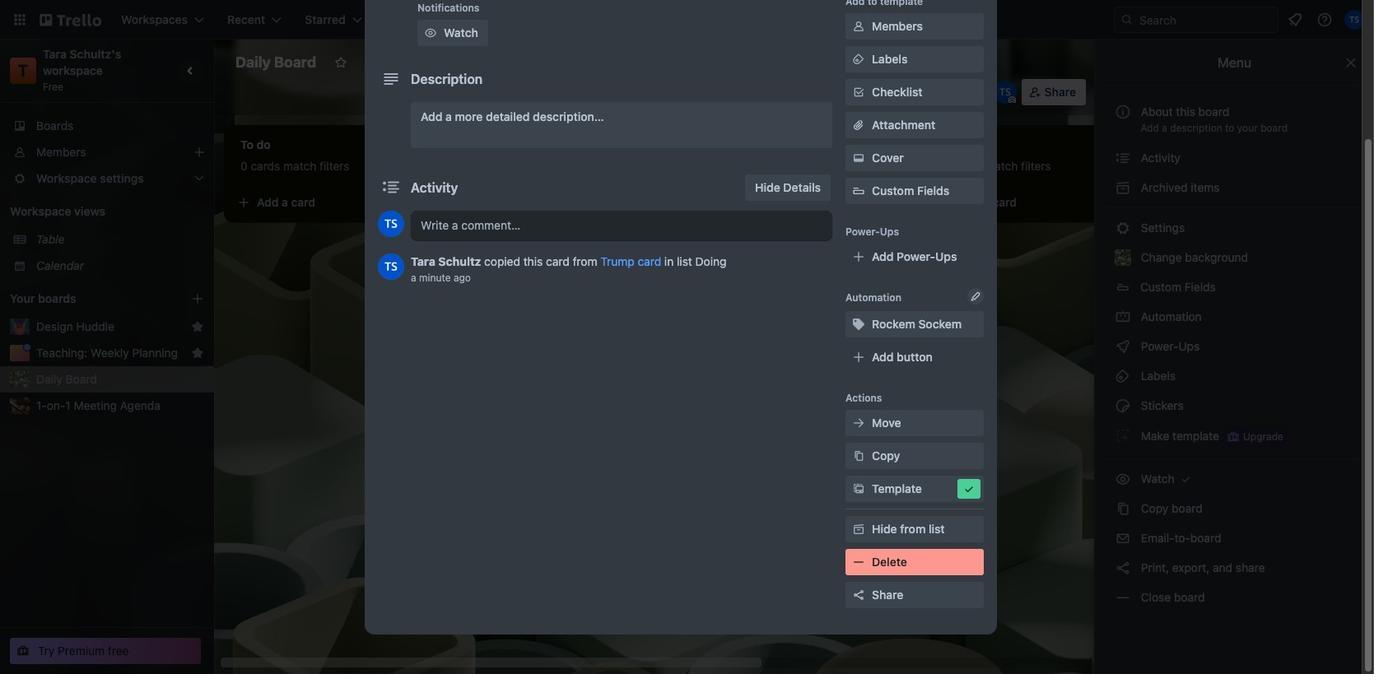 Task type: locate. For each thing, give the bounding box(es) containing it.
print,
[[1141, 561, 1169, 575]]

0 horizontal spatial create from template… image
[[422, 196, 435, 209]]

sm image inside template button
[[850, 481, 867, 497]]

fields down the change background
[[1185, 280, 1216, 294]]

custom fields button down cover link
[[846, 183, 984, 199]]

2 horizontal spatial 0 cards match filters
[[942, 159, 1051, 173]]

1 create from template… image from the left
[[422, 196, 435, 209]]

hide details
[[755, 180, 821, 194]]

0 vertical spatial hide
[[755, 180, 780, 194]]

0
[[907, 85, 914, 99], [240, 159, 248, 173], [708, 159, 715, 173], [942, 159, 949, 173]]

custom fields button for cover link
[[846, 183, 984, 199]]

sm image left the email-
[[1115, 530, 1131, 547]]

power- inside button
[[651, 85, 690, 99]]

starred icon image right the planning
[[191, 347, 204, 360]]

sm image inside the "members" link
[[850, 18, 867, 35]]

power- up add a more detailed description… link
[[651, 85, 690, 99]]

add inside "about this board add a description to your board"
[[1141, 122, 1159, 134]]

0 horizontal spatial watch
[[444, 26, 478, 40]]

0 cards match filters for fourth add a card button from the right
[[240, 159, 350, 173]]

daily board link
[[36, 371, 204, 388]]

sm image inside automation button
[[725, 79, 748, 102]]

sm image for the top the "members" link
[[850, 18, 867, 35]]

card for fourth add a card button from the right
[[291, 195, 315, 209]]

1 horizontal spatial custom
[[1140, 280, 1181, 294]]

power-ups up add power-ups
[[846, 226, 899, 238]]

sm image for "automation" link
[[1115, 309, 1131, 325]]

0 horizontal spatial hide
[[755, 180, 780, 194]]

create
[[487, 12, 524, 26]]

watch
[[444, 26, 478, 40], [1138, 472, 1178, 486]]

custom fields button up "automation" link
[[1105, 274, 1364, 301]]

board up print, export, and share
[[1190, 531, 1221, 545]]

1 horizontal spatial labels
[[1138, 369, 1176, 383]]

add a card for fourth add a card button from the right
[[257, 195, 315, 209]]

email-to-board link
[[1105, 525, 1364, 552]]

0 horizontal spatial custom fields button
[[846, 183, 984, 199]]

workspace inside button
[[387, 55, 448, 69]]

workspace for workspace visible
[[387, 55, 448, 69]]

checklist
[[872, 85, 923, 99]]

0 vertical spatial list
[[677, 254, 692, 268]]

a inside tara schultz copied this card from trump card in list doing a minute ago
[[411, 272, 416, 284]]

table
[[36, 232, 65, 246]]

actions
[[846, 392, 882, 404]]

1 0 cards match filters from the left
[[240, 159, 350, 173]]

sm image inside "automation" link
[[1115, 309, 1131, 325]]

sm image for the left labels link
[[850, 51, 867, 68]]

1 horizontal spatial activity
[[1138, 151, 1181, 165]]

0 vertical spatial tara schultz (taraschultz7) image
[[1344, 10, 1364, 30]]

sm image for copy 'link'
[[850, 448, 867, 464]]

ago
[[454, 272, 471, 284]]

daily inside the board name text field
[[235, 54, 271, 71]]

2 horizontal spatial power-ups
[[1138, 339, 1203, 353]]

hide for hide details
[[755, 180, 780, 194]]

1 add a card from the left
[[257, 195, 315, 209]]

1 horizontal spatial watch
[[1138, 472, 1178, 486]]

sm image left checklist
[[850, 84, 867, 100]]

1 horizontal spatial this
[[1176, 105, 1195, 119]]

a
[[445, 109, 452, 123], [1162, 122, 1167, 134], [282, 195, 288, 209], [515, 195, 522, 209], [749, 195, 756, 209], [983, 195, 990, 209], [411, 272, 416, 284]]

1 horizontal spatial daily
[[235, 54, 271, 71]]

add a more detailed description…
[[421, 109, 604, 123]]

sm image left close
[[1115, 589, 1131, 606]]

power-
[[651, 85, 690, 99], [846, 226, 880, 238], [897, 249, 935, 263], [1141, 339, 1179, 353]]

starred icon image
[[191, 320, 204, 333], [191, 347, 204, 360]]

sm image for rockem sockem 'button'
[[850, 316, 867, 333]]

notifications
[[417, 2, 480, 14]]

0 horizontal spatial 0 cards match filters
[[240, 159, 350, 173]]

members
[[872, 19, 923, 33], [36, 145, 86, 159]]

1 horizontal spatial cards
[[718, 159, 748, 173]]

1 horizontal spatial workspace
[[387, 55, 448, 69]]

tara schultz copied this card from trump card in list doing a minute ago
[[411, 254, 727, 284]]

custom fields down the change background
[[1140, 280, 1216, 294]]

1 vertical spatial automation
[[846, 291, 902, 304]]

4 add a card from the left
[[958, 195, 1017, 209]]

0 vertical spatial power-ups
[[651, 85, 711, 99]]

members link up checklist link
[[846, 13, 984, 40]]

workspace for workspace views
[[10, 204, 71, 218]]

list up delete 'link'
[[929, 522, 945, 536]]

2 match from the left
[[751, 159, 784, 173]]

print, export, and share link
[[1105, 555, 1364, 581]]

match for 2nd add a card button from the right
[[751, 159, 784, 173]]

sm image right power-ups button on the top
[[725, 79, 748, 102]]

1 starred icon image from the top
[[191, 320, 204, 333]]

doing
[[695, 254, 727, 268]]

make template
[[1138, 429, 1219, 443]]

sm image inside delete 'link'
[[850, 554, 867, 571]]

email-
[[1141, 531, 1174, 545]]

members down boards
[[36, 145, 86, 159]]

sm image
[[850, 18, 867, 35], [725, 79, 748, 102], [850, 84, 867, 100], [850, 150, 867, 166], [1115, 179, 1131, 196], [1115, 220, 1131, 236], [850, 316, 867, 333], [1115, 398, 1131, 414], [850, 448, 867, 464], [1178, 471, 1194, 487], [850, 481, 867, 497], [1115, 530, 1131, 547], [1115, 560, 1131, 576], [1115, 589, 1131, 606]]

watch link
[[1105, 466, 1364, 492]]

card for 2nd add a card button from the right
[[759, 195, 783, 209]]

board
[[1198, 105, 1229, 119], [1261, 122, 1288, 134], [1172, 501, 1203, 515], [1190, 531, 1221, 545], [1174, 590, 1205, 604]]

sm image for template button
[[850, 481, 867, 497]]

custom down change
[[1140, 280, 1181, 294]]

from up delete 'link'
[[900, 522, 926, 536]]

settings
[[1138, 221, 1185, 235]]

0 vertical spatial from
[[573, 254, 597, 268]]

your boards with 4 items element
[[10, 289, 166, 309]]

1 horizontal spatial list
[[929, 522, 945, 536]]

sm image inside archived items link
[[1115, 179, 1131, 196]]

list right in
[[677, 254, 692, 268]]

sm image inside copy 'link'
[[850, 448, 867, 464]]

1 horizontal spatial custom fields
[[1140, 280, 1216, 294]]

custom for cover link
[[872, 184, 914, 198]]

sm image for the hide from list link
[[850, 521, 867, 538]]

2 vertical spatial automation
[[1138, 310, 1202, 324]]

teaching: weekly planning button
[[36, 345, 184, 361]]

share
[[1045, 85, 1076, 99], [872, 588, 903, 602]]

sm image
[[422, 25, 439, 41], [850, 51, 867, 68], [1115, 150, 1131, 166], [1115, 309, 1131, 325], [1115, 338, 1131, 355], [1115, 368, 1131, 384], [850, 415, 867, 431], [1115, 427, 1131, 444], [1115, 471, 1131, 487], [961, 481, 977, 497], [1115, 501, 1131, 517], [850, 521, 867, 538], [850, 554, 867, 571]]

watch up "copy board"
[[1138, 472, 1178, 486]]

members up checklist
[[872, 19, 923, 33]]

sm image inside watch link
[[1115, 471, 1131, 487]]

power-ups inside button
[[651, 85, 711, 99]]

on-
[[47, 398, 65, 412]]

fields down cover link
[[917, 184, 949, 198]]

custom for change background link
[[1140, 280, 1181, 294]]

sm image inside copy board link
[[1115, 501, 1131, 517]]

1 vertical spatial workspace
[[10, 204, 71, 218]]

attachment button
[[846, 112, 984, 138]]

0 horizontal spatial workspace
[[10, 204, 71, 218]]

2 filters from the left
[[787, 159, 817, 173]]

sm image inside checklist link
[[850, 84, 867, 100]]

1 filters from the left
[[320, 159, 350, 173]]

2 starred icon image from the top
[[191, 347, 204, 360]]

cards
[[251, 159, 280, 173], [718, 159, 748, 173], [952, 159, 982, 173]]

2 0 cards match filters from the left
[[708, 159, 817, 173]]

tara schultz (taraschultz7) image
[[1344, 10, 1364, 30], [993, 81, 1017, 104], [378, 254, 404, 280]]

hide inside the hide from list link
[[872, 522, 897, 536]]

board inside "daily board" link
[[65, 372, 97, 386]]

1 vertical spatial custom fields button
[[1105, 274, 1364, 301]]

0 vertical spatial activity
[[1138, 151, 1181, 165]]

sm image for settings 'link'
[[1115, 220, 1131, 236]]

1 vertical spatial from
[[900, 522, 926, 536]]

sm image for checklist link
[[850, 84, 867, 100]]

sm image down actions
[[850, 448, 867, 464]]

sm image inside move link
[[850, 415, 867, 431]]

0 cards match filters
[[240, 159, 350, 173], [708, 159, 817, 173], [942, 159, 1051, 173]]

add a card button
[[231, 189, 415, 216], [464, 189, 649, 216], [698, 189, 883, 216], [932, 189, 1116, 216]]

close
[[1141, 590, 1171, 604]]

ups down "automation" link
[[1179, 339, 1200, 353]]

items
[[1191, 180, 1220, 194]]

create from template… image up minute
[[422, 196, 435, 209]]

create from template… image down cover
[[889, 196, 902, 209]]

3 0 cards match filters from the left
[[942, 159, 1051, 173]]

0 vertical spatial members link
[[846, 13, 984, 40]]

ups
[[690, 85, 711, 99], [880, 226, 899, 238], [935, 249, 957, 263], [1179, 339, 1200, 353]]

1 horizontal spatial power-ups
[[846, 226, 899, 238]]

labels link down power-ups link
[[1105, 363, 1364, 389]]

ups left automation button
[[690, 85, 711, 99]]

your boards
[[10, 291, 76, 305]]

0 vertical spatial daily
[[235, 54, 271, 71]]

sm image for stickers link
[[1115, 398, 1131, 414]]

1 horizontal spatial labels link
[[1105, 363, 1364, 389]]

watch down notifications
[[444, 26, 478, 40]]

add power-ups
[[872, 249, 957, 263]]

1 vertical spatial custom
[[1140, 280, 1181, 294]]

custom fields for custom fields button associated with change background link
[[1140, 280, 1216, 294]]

sm image left 'archived'
[[1115, 179, 1131, 196]]

board down 'export,'
[[1174, 590, 1205, 604]]

1 vertical spatial tara
[[411, 254, 435, 268]]

2 create from template… image from the left
[[655, 196, 669, 209]]

search image
[[1121, 13, 1134, 26]]

add power-ups link
[[846, 244, 984, 270]]

sm image inside "close board" link
[[1115, 589, 1131, 606]]

0 horizontal spatial labels
[[872, 52, 908, 66]]

1 match from the left
[[283, 159, 316, 173]]

daily board inside the board name text field
[[235, 54, 316, 71]]

workspace
[[387, 55, 448, 69], [10, 204, 71, 218]]

sm image inside "activity" 'link'
[[1115, 150, 1131, 166]]

0 vertical spatial board
[[274, 54, 316, 71]]

3 add a card button from the left
[[698, 189, 883, 216]]

create from template… image for 2nd add a card button from the right
[[889, 196, 902, 209]]

0 horizontal spatial custom
[[872, 184, 914, 198]]

daily
[[235, 54, 271, 71], [36, 372, 62, 386]]

0 vertical spatial copy
[[872, 449, 900, 463]]

sm image left rockem
[[850, 316, 867, 333]]

change
[[1141, 250, 1182, 264]]

create from template… image
[[422, 196, 435, 209], [655, 196, 669, 209], [889, 196, 902, 209]]

labels up stickers
[[1138, 369, 1176, 383]]

Write a comment text field
[[411, 211, 832, 240]]

try
[[38, 644, 55, 658]]

0 vertical spatial labels link
[[846, 46, 984, 72]]

1 horizontal spatial filters
[[787, 159, 817, 173]]

2 horizontal spatial tara schultz (taraschultz7) image
[[1344, 10, 1364, 30]]

button
[[897, 350, 933, 364]]

0 vertical spatial custom fields button
[[846, 183, 984, 199]]

card for first add a card button from the right
[[993, 195, 1017, 209]]

1-
[[36, 398, 47, 412]]

sm image up filters
[[850, 18, 867, 35]]

labels
[[872, 52, 908, 66], [1138, 369, 1176, 383]]

0 vertical spatial custom
[[872, 184, 914, 198]]

2 horizontal spatial create from template… image
[[889, 196, 902, 209]]

activity up 'archived'
[[1138, 151, 1181, 165]]

meeting
[[74, 398, 117, 412]]

0 horizontal spatial tara schultz (taraschultz7) image
[[378, 254, 404, 280]]

copied
[[484, 254, 520, 268]]

tara
[[43, 47, 67, 61], [411, 254, 435, 268]]

add
[[421, 109, 443, 123], [1141, 122, 1159, 134], [257, 195, 279, 209], [491, 195, 512, 209], [725, 195, 746, 209], [958, 195, 980, 209], [872, 249, 894, 263], [872, 350, 894, 364]]

1
[[65, 398, 71, 412]]

rockem sockem button
[[846, 311, 984, 338]]

0 horizontal spatial fields
[[917, 184, 949, 198]]

sm image left template
[[850, 481, 867, 497]]

0 vertical spatial custom fields
[[872, 184, 949, 198]]

workspace up the table
[[10, 204, 71, 218]]

1 horizontal spatial automation
[[846, 291, 902, 304]]

watch inside button
[[444, 26, 478, 40]]

sm image inside rockem sockem 'button'
[[850, 316, 867, 333]]

sm image inside template button
[[961, 481, 977, 497]]

sm image inside watch button
[[422, 25, 439, 41]]

1 vertical spatial daily board
[[36, 372, 97, 386]]

filters
[[848, 85, 882, 99]]

daily board up 1
[[36, 372, 97, 386]]

1 vertical spatial hide
[[872, 522, 897, 536]]

sm image left cover
[[850, 150, 867, 166]]

0 horizontal spatial list
[[677, 254, 692, 268]]

copy
[[872, 449, 900, 463], [1141, 501, 1169, 515]]

hide inside hide details link
[[755, 180, 780, 194]]

workspace up description
[[387, 55, 448, 69]]

0 vertical spatial automation
[[748, 85, 810, 99]]

1 horizontal spatial hide
[[872, 522, 897, 536]]

2 horizontal spatial cards
[[952, 159, 982, 173]]

1 vertical spatial board
[[65, 372, 97, 386]]

email-to-board
[[1138, 531, 1221, 545]]

ups up sockem on the top
[[935, 249, 957, 263]]

starred icon image down add board icon
[[191, 320, 204, 333]]

0 horizontal spatial filters
[[320, 159, 350, 173]]

sm image inside print, export, and share link
[[1115, 560, 1131, 576]]

copy down move
[[872, 449, 900, 463]]

1 horizontal spatial members link
[[846, 13, 984, 40]]

2 horizontal spatial match
[[985, 159, 1018, 173]]

0 vertical spatial share button
[[1021, 79, 1086, 105]]

sm image inside power-ups link
[[1115, 338, 1131, 355]]

archived
[[1141, 180, 1188, 194]]

sm image inside stickers link
[[1115, 398, 1131, 414]]

copy inside 'link'
[[872, 449, 900, 463]]

sm image inside cover link
[[850, 150, 867, 166]]

add a card for second add a card button from left
[[491, 195, 549, 209]]

sm image left print,
[[1115, 560, 1131, 576]]

custom down cover
[[872, 184, 914, 198]]

this up description
[[1176, 105, 1195, 119]]

labels up checklist
[[872, 52, 908, 66]]

0 vertical spatial watch
[[444, 26, 478, 40]]

Search field
[[1134, 7, 1278, 32]]

copy up the email-
[[1141, 501, 1169, 515]]

hide left details at right
[[755, 180, 780, 194]]

from left trump
[[573, 254, 597, 268]]

daily board left star or unstar board image in the left of the page
[[235, 54, 316, 71]]

custom fields button for change background link
[[1105, 274, 1364, 301]]

2 horizontal spatial filters
[[1021, 159, 1051, 173]]

0 horizontal spatial activity
[[411, 180, 458, 195]]

0 vertical spatial workspace
[[387, 55, 448, 69]]

board up 1
[[65, 372, 97, 386]]

tara up minute
[[411, 254, 435, 268]]

0 vertical spatial daily board
[[235, 54, 316, 71]]

create from template… image up 'write a comment' text field
[[655, 196, 669, 209]]

sm image up "copy board"
[[1178, 471, 1194, 487]]

0 vertical spatial this
[[1176, 105, 1195, 119]]

0 horizontal spatial copy
[[872, 449, 900, 463]]

2 cards from the left
[[718, 159, 748, 173]]

1 horizontal spatial board
[[274, 54, 316, 71]]

workspace views
[[10, 204, 105, 218]]

0 vertical spatial share
[[1045, 85, 1076, 99]]

0 horizontal spatial power-ups
[[651, 85, 711, 99]]

copy board
[[1138, 501, 1203, 515]]

2 horizontal spatial automation
[[1138, 310, 1202, 324]]

copy link
[[846, 443, 984, 469]]

workspace visible button
[[357, 49, 495, 76]]

this inside "about this board add a description to your board"
[[1176, 105, 1195, 119]]

cards for fourth add a card button from the right
[[251, 159, 280, 173]]

add a card for 2nd add a card button from the right
[[725, 195, 783, 209]]

delete
[[872, 555, 907, 569]]

1 horizontal spatial daily board
[[235, 54, 316, 71]]

0 horizontal spatial custom fields
[[872, 184, 949, 198]]

custom fields button
[[846, 183, 984, 199], [1105, 274, 1364, 301]]

minute
[[419, 272, 451, 284]]

0 horizontal spatial members link
[[0, 139, 214, 165]]

tara up workspace
[[43, 47, 67, 61]]

1 vertical spatial tara schultz (taraschultz7) image
[[993, 81, 1017, 104]]

power-ups up add a more detailed description… link
[[651, 85, 711, 99]]

0 horizontal spatial labels link
[[846, 46, 984, 72]]

rockem
[[872, 317, 915, 331]]

visible
[[451, 55, 486, 69]]

0 horizontal spatial board
[[65, 372, 97, 386]]

custom fields down cover link
[[872, 184, 949, 198]]

1 cards from the left
[[251, 159, 280, 173]]

daily board
[[235, 54, 316, 71], [36, 372, 97, 386]]

2 add a card from the left
[[491, 195, 549, 209]]

1 horizontal spatial match
[[751, 159, 784, 173]]

board left star or unstar board image in the left of the page
[[274, 54, 316, 71]]

tara schultz (taraschultz7) image
[[378, 211, 404, 237]]

0 horizontal spatial automation
[[748, 85, 810, 99]]

0 horizontal spatial cards
[[251, 159, 280, 173]]

tara inside tara schultz copied this card from trump card in list doing a minute ago
[[411, 254, 435, 268]]

sm image for print, export, and share link
[[1115, 560, 1131, 576]]

members link down boards
[[0, 139, 214, 165]]

0 horizontal spatial share button
[[846, 582, 984, 608]]

teaching: weekly planning
[[36, 346, 178, 360]]

automation inside "automation" link
[[1138, 310, 1202, 324]]

0 horizontal spatial from
[[573, 254, 597, 268]]

1 vertical spatial copy
[[1141, 501, 1169, 515]]

hide up delete
[[872, 522, 897, 536]]

export,
[[1172, 561, 1210, 575]]

power-ups up stickers
[[1138, 339, 1203, 353]]

3 create from template… image from the left
[[889, 196, 902, 209]]

1 horizontal spatial create from template… image
[[655, 196, 669, 209]]

a minute ago link
[[411, 272, 471, 284]]

3 add a card from the left
[[725, 195, 783, 209]]

copy for copy
[[872, 449, 900, 463]]

open information menu image
[[1316, 12, 1333, 28]]

1 vertical spatial daily
[[36, 372, 62, 386]]

details
[[783, 180, 821, 194]]

activity up the schultz
[[411, 180, 458, 195]]

tara inside tara schultz's workspace free
[[43, 47, 67, 61]]

this right copied
[[523, 254, 543, 268]]

custom
[[872, 184, 914, 198], [1140, 280, 1181, 294]]

sm image for move link
[[850, 415, 867, 431]]

1 vertical spatial fields
[[1185, 280, 1216, 294]]

sm image inside the hide from list link
[[850, 521, 867, 538]]

1 vertical spatial this
[[523, 254, 543, 268]]

3 filters from the left
[[1021, 159, 1051, 173]]

activity inside 'link'
[[1138, 151, 1181, 165]]

sm image inside email-to-board link
[[1115, 530, 1131, 547]]

star or unstar board image
[[334, 56, 348, 69]]

planning
[[132, 346, 178, 360]]

sm image left settings
[[1115, 220, 1131, 236]]

0 vertical spatial fields
[[917, 184, 949, 198]]

board inside text field
[[274, 54, 316, 71]]

design huddle button
[[36, 319, 184, 335]]

upgrade
[[1243, 431, 1283, 443]]

labels link up checklist link
[[846, 46, 984, 72]]

sm image left stickers
[[1115, 398, 1131, 414]]

sm image inside settings 'link'
[[1115, 220, 1131, 236]]

1 horizontal spatial copy
[[1141, 501, 1169, 515]]

cards for 2nd add a card button from the right
[[718, 159, 748, 173]]

labels link
[[846, 46, 984, 72], [1105, 363, 1364, 389]]

sm image inside watch link
[[1178, 471, 1194, 487]]

1 vertical spatial members
[[36, 145, 86, 159]]

move link
[[846, 410, 984, 436]]



Task type: describe. For each thing, give the bounding box(es) containing it.
share
[[1236, 561, 1265, 575]]

stickers link
[[1105, 393, 1364, 419]]

custom fields for cover link custom fields button
[[872, 184, 949, 198]]

ups inside button
[[690, 85, 711, 99]]

tara schultz's workspace free
[[43, 47, 124, 93]]

print, export, and share
[[1138, 561, 1265, 575]]

primary element
[[0, 0, 1374, 40]]

and
[[1213, 561, 1233, 575]]

description
[[1170, 122, 1222, 134]]

stickers
[[1138, 398, 1184, 412]]

menu
[[1217, 55, 1252, 70]]

your
[[10, 291, 35, 305]]

archived items
[[1138, 180, 1220, 194]]

template
[[1173, 429, 1219, 443]]

agenda
[[120, 398, 160, 412]]

template
[[872, 482, 922, 496]]

daily inside "daily board" link
[[36, 372, 62, 386]]

power- up 'rockem sockem'
[[897, 249, 935, 263]]

activity link
[[1105, 145, 1364, 171]]

archived items link
[[1105, 175, 1364, 201]]

create from template… image for fourth add a card button from the right
[[422, 196, 435, 209]]

starred icon image for design huddle
[[191, 320, 204, 333]]

hide for hide from list
[[872, 522, 897, 536]]

design
[[36, 319, 73, 333]]

from inside tara schultz copied this card from trump card in list doing a minute ago
[[573, 254, 597, 268]]

share for topmost the share button
[[1045, 85, 1076, 99]]

teaching:
[[36, 346, 87, 360]]

calendar link
[[36, 258, 204, 274]]

starred icon image for teaching: weekly planning
[[191, 347, 204, 360]]

try premium free
[[38, 644, 129, 658]]

tara for schultz
[[411, 254, 435, 268]]

move
[[872, 416, 901, 430]]

2 vertical spatial tara schultz (taraschultz7) image
[[378, 254, 404, 280]]

views
[[74, 204, 105, 218]]

make
[[1141, 429, 1169, 443]]

add a more detailed description… link
[[411, 102, 832, 148]]

power- up stickers
[[1141, 339, 1179, 353]]

try premium free button
[[10, 638, 201, 664]]

add a card for first add a card button from the right
[[958, 195, 1017, 209]]

tara schultz (taraschultz7) image inside primary 'element'
[[1344, 10, 1364, 30]]

checklist link
[[846, 79, 984, 105]]

1 vertical spatial activity
[[411, 180, 458, 195]]

boards
[[36, 119, 74, 133]]

create button
[[478, 7, 534, 33]]

tara schultz's workspace link
[[43, 47, 124, 77]]

trump
[[600, 254, 635, 268]]

cover link
[[846, 145, 984, 171]]

0 cards match filters for 2nd add a card button from the right
[[708, 159, 817, 173]]

0 horizontal spatial daily board
[[36, 372, 97, 386]]

close board
[[1138, 590, 1205, 604]]

3 cards from the left
[[952, 159, 982, 173]]

board right your
[[1261, 122, 1288, 134]]

create from template… image for second add a card button from left
[[655, 196, 669, 209]]

1 horizontal spatial from
[[900, 522, 926, 536]]

huddle
[[76, 319, 114, 333]]

filters for fourth add a card button from the right
[[320, 159, 350, 173]]

sm image for automation button
[[725, 79, 748, 102]]

sm image for power-ups link
[[1115, 338, 1131, 355]]

3 match from the left
[[985, 159, 1018, 173]]

power-ups link
[[1105, 333, 1364, 360]]

description
[[411, 72, 483, 86]]

change background link
[[1105, 245, 1364, 271]]

1 vertical spatial labels
[[1138, 369, 1176, 383]]

attachment
[[872, 118, 935, 132]]

watching
[[553, 85, 604, 99]]

power-ups button
[[618, 79, 721, 105]]

card for second add a card button from left
[[525, 195, 549, 209]]

delete link
[[846, 549, 984, 575]]

sm image for "activity" 'link'
[[1115, 150, 1131, 166]]

sm image for cover link
[[850, 150, 867, 166]]

sm image for delete 'link'
[[850, 554, 867, 571]]

share for the bottommost the share button
[[872, 588, 903, 602]]

1 vertical spatial share button
[[846, 582, 984, 608]]

about this board add a description to your board
[[1141, 105, 1288, 134]]

sm image for email-to-board link
[[1115, 530, 1131, 547]]

list inside tara schultz copied this card from trump card in list doing a minute ago
[[677, 254, 692, 268]]

design huddle
[[36, 319, 114, 333]]

workspace visible
[[387, 55, 486, 69]]

0 notifications image
[[1285, 10, 1305, 30]]

this inside tara schultz copied this card from trump card in list doing a minute ago
[[523, 254, 543, 268]]

board up to-
[[1172, 501, 1203, 515]]

match for fourth add a card button from the right
[[283, 159, 316, 173]]

watching button
[[523, 79, 614, 105]]

sockem
[[918, 317, 962, 331]]

fields for change background link
[[1185, 280, 1216, 294]]

add board image
[[191, 292, 204, 305]]

description…
[[533, 109, 604, 123]]

1-on-1 meeting agenda link
[[36, 398, 204, 414]]

automation inside automation button
[[748, 85, 810, 99]]

sm image for copy board link
[[1115, 501, 1131, 517]]

to
[[1225, 122, 1235, 134]]

board up to
[[1198, 105, 1229, 119]]

sm image for archived items link
[[1115, 179, 1131, 196]]

boards link
[[0, 113, 214, 139]]

fields for cover link
[[917, 184, 949, 198]]

2 vertical spatial power-ups
[[1138, 339, 1203, 353]]

filters for 2nd add a card button from the right
[[787, 159, 817, 173]]

your
[[1237, 122, 1258, 134]]

1 add a card button from the left
[[231, 189, 415, 216]]

1 vertical spatial members link
[[0, 139, 214, 165]]

1-on-1 meeting agenda
[[36, 398, 160, 412]]

a inside "about this board add a description to your board"
[[1162, 122, 1167, 134]]

1 vertical spatial power-ups
[[846, 226, 899, 238]]

1 vertical spatial list
[[929, 522, 945, 536]]

Board name text field
[[227, 49, 324, 76]]

workspace
[[43, 63, 103, 77]]

free
[[108, 644, 129, 658]]

free
[[43, 81, 63, 93]]

0 horizontal spatial members
[[36, 145, 86, 159]]

2 add a card button from the left
[[464, 189, 649, 216]]

copy for copy board
[[1141, 501, 1169, 515]]

sm image for watch link
[[1115, 471, 1131, 487]]

boards
[[38, 291, 76, 305]]

more
[[455, 109, 483, 123]]

1 horizontal spatial members
[[872, 19, 923, 33]]

1 horizontal spatial tara schultz (taraschultz7) image
[[993, 81, 1017, 104]]

4 add a card button from the left
[[932, 189, 1116, 216]]

ups up add power-ups
[[880, 226, 899, 238]]

sm image for watch button
[[422, 25, 439, 41]]

t link
[[10, 58, 36, 84]]

tara for schultz's
[[43, 47, 67, 61]]

cover
[[872, 151, 904, 165]]

automation button
[[725, 79, 820, 105]]

about
[[1141, 105, 1173, 119]]

trump card link
[[600, 254, 661, 268]]

1 vertical spatial watch
[[1138, 472, 1178, 486]]

sm image for the rightmost labels link
[[1115, 368, 1131, 384]]

schultz
[[438, 254, 481, 268]]

0 vertical spatial labels
[[872, 52, 908, 66]]

power- up add power-ups
[[846, 226, 880, 238]]

rockem sockem
[[872, 317, 962, 331]]

calendar
[[36, 259, 84, 273]]

in
[[664, 254, 674, 268]]

to-
[[1174, 531, 1190, 545]]

sm image for "close board" link
[[1115, 589, 1131, 606]]

settings link
[[1105, 215, 1364, 241]]



Task type: vqa. For each thing, say whether or not it's contained in the screenshot.
the bottommost Copy
yes



